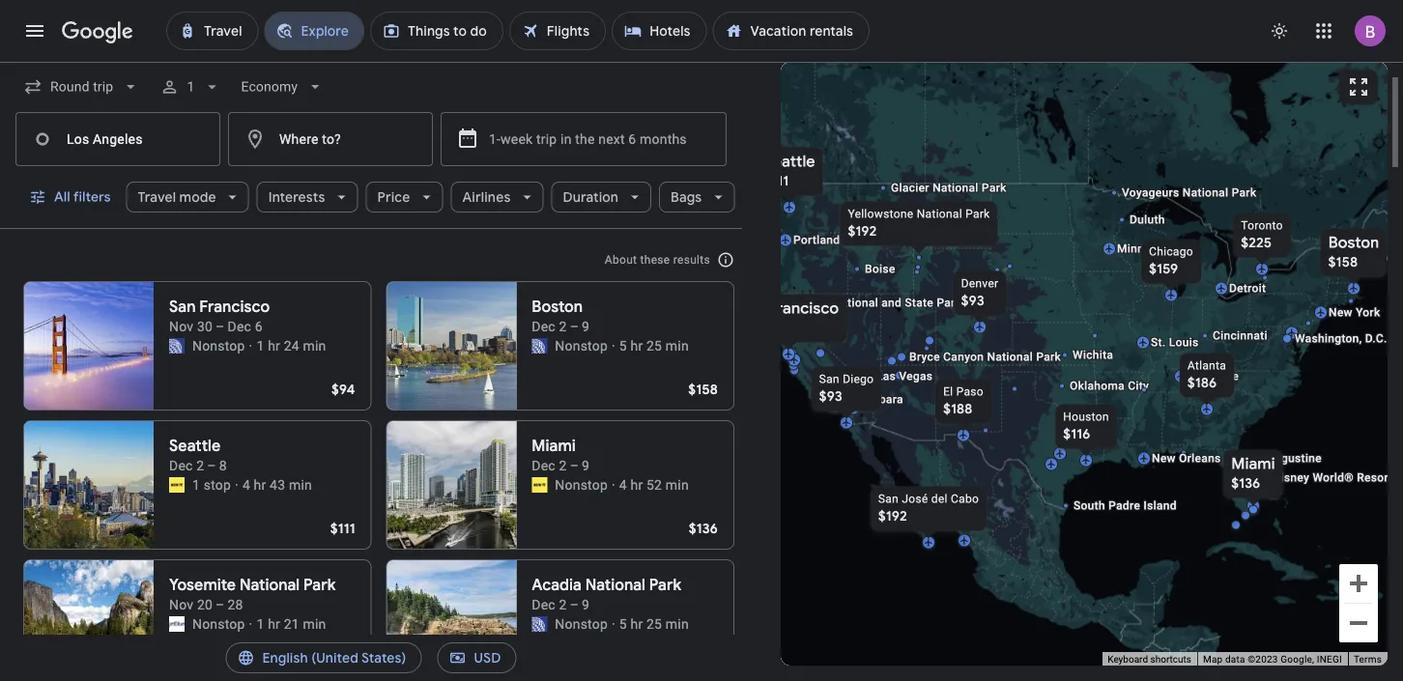 Task type: locate. For each thing, give the bounding box(es) containing it.
usd button
[[437, 635, 517, 682]]

2 spirit image from the left
[[532, 478, 548, 493]]

 image down 30 – dec
[[249, 336, 253, 356]]

usd
[[474, 650, 501, 667]]

1 vertical spatial $111
[[330, 520, 355, 538]]

2 – 9 inside miami dec 2 – 9
[[559, 458, 590, 474]]

$158
[[1329, 254, 1359, 271], [689, 381, 718, 398]]

national up 1 hr 21 min
[[240, 576, 300, 596]]

san for san diego $93
[[820, 373, 840, 386]]

136 us dollars text field left "disney"
[[1232, 475, 1261, 493]]

1 horizontal spatial $192
[[879, 508, 908, 525]]

1 horizontal spatial $158
[[1329, 254, 1359, 271]]

terms
[[1354, 654, 1383, 666]]

2 – 9 inside boston dec 2 – 9
[[559, 319, 590, 335]]

5
[[620, 338, 627, 354], [620, 616, 627, 632]]

duration button
[[551, 174, 652, 220]]

yosemite national park nov 20 – 28
[[169, 576, 336, 613]]

1-week trip in the next 6 months
[[489, 131, 687, 147]]

111 US dollars text field
[[764, 173, 789, 190]]

spirit image down miami dec 2 – 9
[[532, 478, 548, 493]]

dec inside boston dec 2 – 9
[[532, 319, 556, 335]]

1 25 from the top
[[647, 338, 662, 354]]

1 horizontal spatial seattle
[[764, 152, 816, 172]]

national
[[933, 181, 979, 195], [1183, 186, 1229, 200], [917, 207, 963, 221], [833, 296, 879, 310], [988, 350, 1034, 364], [240, 576, 300, 596], [586, 576, 646, 596]]

san diego $93
[[820, 373, 874, 406]]

5 right united image
[[620, 338, 627, 354]]

1 vertical spatial 5 hr 25 min
[[620, 616, 689, 632]]

hr for san francisco
[[268, 338, 280, 354]]

dec inside seattle dec 2 – 8
[[169, 458, 193, 474]]

national inside yosemite national park nov 20 – 28
[[240, 576, 300, 596]]

nov
[[169, 319, 194, 335], [169, 597, 194, 613]]

0 horizontal spatial st.
[[1151, 336, 1166, 350]]

washington, d.c.
[[1296, 332, 1388, 346]]

hr left 24
[[268, 338, 280, 354]]

1 5 from the top
[[620, 338, 627, 354]]

park
[[982, 181, 1007, 195], [1232, 186, 1257, 200], [966, 207, 991, 221], [1037, 350, 1062, 364], [304, 576, 336, 596], [649, 576, 682, 596]]

192 US dollars text field
[[879, 508, 908, 525]]

25 for 2 – 9
[[647, 338, 662, 354]]

0 vertical spatial 2 – 9
[[559, 319, 590, 335]]

national for yellowstone
[[917, 207, 963, 221]]

hr down about
[[631, 338, 643, 354]]

francisco down $87
[[303, 663, 355, 677]]

$192 inside san josé del cabo $192
[[879, 508, 908, 525]]

0 vertical spatial $158
[[1329, 254, 1359, 271]]

park for yellowstone
[[966, 207, 991, 221]]

0 vertical spatial st.
[[1151, 336, 1166, 350]]

0 horizontal spatial $192
[[848, 223, 877, 240]]

francisco up 30 – dec
[[199, 297, 270, 317]]

0 horizontal spatial 6
[[255, 319, 263, 335]]

0 horizontal spatial united image
[[169, 338, 185, 354]]

new york
[[1329, 306, 1381, 320]]

1 5 hr 25 min from the top
[[620, 338, 689, 354]]

1 vertical spatial 2 – 9
[[559, 458, 590, 474]]

san inside san josé del cabo $192
[[879, 493, 899, 506]]

spirit image for seattle
[[169, 478, 185, 493]]

$136 down 4 hr 52 min
[[689, 520, 718, 538]]

dec inside miami dec 2 – 9
[[532, 458, 556, 474]]

national for yosemite
[[240, 576, 300, 596]]

national right the glacier
[[933, 181, 979, 195]]

park inside yosemite national park nov 20 – 28
[[304, 576, 336, 596]]

min down acadia national park dec 2 – 9
[[666, 616, 689, 632]]

trip
[[537, 131, 557, 147]]

1 horizontal spatial miami
[[1232, 454, 1276, 474]]

0 vertical spatial nov
[[169, 319, 194, 335]]

$192 down josé
[[879, 508, 908, 525]]

0 horizontal spatial 136 us dollars text field
[[689, 520, 718, 538]]

136 US dollars text field
[[1232, 475, 1261, 493], [689, 520, 718, 538]]

0 horizontal spatial new
[[1152, 452, 1176, 466]]

 image
[[249, 336, 253, 356], [249, 615, 253, 634]]

2 vertical spatial  image
[[612, 615, 616, 634]]

136 us dollars text field down 4 hr 52 min
[[689, 520, 718, 538]]

san inside san diego $93
[[820, 373, 840, 386]]

st. left louis
[[1151, 336, 1166, 350]]

1 for 1 hr 24 min
[[257, 338, 264, 354]]

park inside acadia national park dec 2 – 9
[[649, 576, 682, 596]]

1-
[[489, 131, 501, 147]]

seattle up $111 text field
[[764, 152, 816, 172]]

0 vertical spatial 6
[[629, 131, 637, 147]]

national for acadia
[[586, 576, 646, 596]]

airlines
[[463, 189, 511, 206]]

$188
[[944, 401, 973, 418]]

111 US dollars text field
[[330, 520, 355, 538]]

min right 43
[[289, 477, 312, 493]]

nonstop down 30 – dec
[[192, 338, 245, 354]]

$192 inside 'yellowstone national park $192'
[[848, 223, 877, 240]]

0 vertical spatial new
[[1329, 306, 1353, 320]]

national right acadia
[[586, 576, 646, 596]]

st. up walt
[[1249, 452, 1264, 466]]

2 5 hr 25 min from the top
[[620, 616, 689, 632]]

hr for acadia national park
[[631, 616, 643, 632]]

1 horizontal spatial 6
[[629, 131, 637, 147]]

francisco inside san francisco nov 30 – dec 6
[[199, 297, 270, 317]]

park for yosemite
[[304, 576, 336, 596]]

nonstop down miami dec 2 – 9
[[555, 477, 608, 493]]

boise
[[865, 262, 896, 276]]

$159
[[1150, 261, 1179, 278]]

0 vertical spatial 5
[[620, 338, 627, 354]]

united image down acadia
[[532, 617, 548, 632]]

minneapolis
[[1118, 242, 1184, 256]]

1 nov from the top
[[169, 319, 194, 335]]

nonstop for san
[[192, 338, 245, 354]]

miami inside map region
[[1232, 454, 1276, 474]]

188 US dollars text field
[[944, 401, 973, 418]]

1 horizontal spatial francisco
[[303, 663, 355, 677]]

2 vertical spatial 2 – 9
[[559, 597, 590, 613]]

nonstop down boston dec 2 – 9
[[555, 338, 608, 354]]

view larger map image
[[1348, 75, 1371, 99]]

None field
[[15, 70, 148, 104], [233, 70, 333, 104], [15, 70, 148, 104], [233, 70, 333, 104]]

san francisco nov 30 – dec 6
[[169, 297, 270, 335]]

0 horizontal spatial miami
[[532, 437, 576, 456]]

 image for boston
[[612, 336, 616, 356]]

francisco for san francisco
[[769, 299, 839, 319]]

1 vertical spatial boston
[[532, 297, 583, 317]]

2 nov from the top
[[169, 597, 194, 613]]

about
[[605, 253, 637, 267]]

walt disney world® resort
[[1246, 471, 1394, 485]]

1 horizontal spatial boston
[[1329, 233, 1380, 253]]

boston up united image
[[532, 297, 583, 317]]

25 down these
[[647, 338, 662, 354]]

0 horizontal spatial spirit image
[[169, 478, 185, 493]]

 image down yosemite national park nov 20 – 28
[[249, 615, 253, 634]]

1 vertical spatial united image
[[532, 617, 548, 632]]

canyon
[[944, 350, 984, 364]]

1
[[187, 79, 195, 95], [257, 338, 264, 354], [192, 477, 200, 493], [257, 616, 264, 632]]

san francisco button
[[727, 291, 851, 358]]

0 vertical spatial $93
[[962, 292, 985, 310]]

duration
[[563, 189, 619, 206]]

1 vertical spatial 25
[[647, 616, 662, 632]]

portland
[[794, 233, 840, 247]]

new left orleans in the right bottom of the page
[[1152, 452, 1176, 466]]

nonstop for miami
[[555, 477, 608, 493]]

nov inside san francisco nov 30 – dec 6
[[169, 319, 194, 335]]

new up washington, d.c.
[[1329, 306, 1353, 320]]

$192 down yellowstone
[[848, 223, 877, 240]]

1 horizontal spatial $111
[[764, 173, 789, 190]]

93 US dollars text field
[[962, 292, 985, 310]]

1 2 – 9 from the top
[[559, 319, 590, 335]]

1 inside "popup button"
[[187, 79, 195, 95]]

5 hr 25 min up $158 text box
[[620, 338, 689, 354]]

0 vertical spatial $136
[[1232, 475, 1261, 493]]

1 vertical spatial 5
[[620, 616, 627, 632]]

0 horizontal spatial $111
[[330, 520, 355, 538]]

$87
[[332, 644, 355, 661]]

2 2 – 9 from the top
[[559, 458, 590, 474]]

0 vertical spatial seattle
[[764, 152, 816, 172]]

airlines button
[[451, 174, 544, 220]]

hr left 52
[[631, 477, 643, 493]]

0 horizontal spatial boston
[[532, 297, 583, 317]]

 image for francisco
[[249, 336, 253, 356]]

1  image from the top
[[612, 336, 616, 356]]

94 US dollars text field
[[332, 381, 355, 398]]

francisco down portland
[[769, 299, 839, 319]]

park inside 'yellowstone national park $192'
[[966, 207, 991, 221]]

miami inside miami dec 2 – 9
[[532, 437, 576, 456]]

min for boston
[[666, 338, 689, 354]]

1 vertical spatial 136 us dollars text field
[[689, 520, 718, 538]]

padre
[[1109, 499, 1141, 513]]

4
[[243, 477, 250, 493], [620, 477, 627, 493]]

dec for boston
[[532, 319, 556, 335]]

boston $158
[[1329, 233, 1380, 271]]

glacier national park
[[891, 181, 1007, 195]]

denver
[[962, 277, 999, 291]]

english
[[262, 650, 308, 667]]

bryce canyon national park
[[910, 350, 1062, 364]]

main menu image
[[23, 19, 46, 43]]

san for san francisco
[[739, 299, 765, 319]]

30 – dec
[[197, 319, 251, 335]]

min right the '21'
[[303, 616, 326, 632]]

miami dec 2 – 9
[[532, 437, 590, 474]]

boston inside map region
[[1329, 233, 1380, 253]]

6 inside san francisco nov 30 – dec 6
[[255, 319, 263, 335]]

6 inside button
[[629, 131, 637, 147]]

nov up jetblue icon
[[169, 597, 194, 613]]

park for voyageurs
[[1232, 186, 1257, 200]]

 image right united image
[[612, 336, 616, 356]]

2 4 from the left
[[620, 477, 627, 493]]

hr left the '21'
[[268, 616, 280, 632]]

price
[[378, 189, 410, 206]]

2 horizontal spatial francisco
[[769, 299, 839, 319]]

united image
[[169, 338, 185, 354], [532, 617, 548, 632]]

national inside acadia national park dec 2 – 9
[[586, 576, 646, 596]]

5 hr 25 min
[[620, 338, 689, 354], [620, 616, 689, 632]]

1 horizontal spatial $93
[[962, 292, 985, 310]]

 image down acadia national park dec 2 – 9
[[612, 615, 616, 634]]

$136 left "disney"
[[1232, 475, 1261, 493]]

dec
[[532, 319, 556, 335], [169, 458, 193, 474], [532, 458, 556, 474], [532, 597, 556, 613]]

0 vertical spatial  image
[[249, 336, 253, 356]]

 image left 4 hr 52 min
[[612, 476, 616, 495]]

(united
[[312, 650, 359, 667]]

None text field
[[15, 112, 220, 166]]

min right 52
[[666, 477, 689, 493]]

1 vertical spatial new
[[1152, 452, 1176, 466]]

6 right 30 – dec
[[255, 319, 263, 335]]

francisco for san francisco nov 30 – dec 6
[[199, 297, 270, 317]]

park for acadia
[[649, 576, 682, 596]]

keyboard shortcuts
[[1108, 654, 1192, 666]]

terms link
[[1354, 654, 1383, 666]]

0 vertical spatial boston
[[1329, 233, 1380, 253]]

3 2 – 9 from the top
[[559, 597, 590, 613]]

2 5 from the top
[[620, 616, 627, 632]]

hr down acadia national park dec 2 – 9
[[631, 616, 643, 632]]

1 horizontal spatial new
[[1329, 306, 1353, 320]]

st. for st. louis
[[1151, 336, 1166, 350]]

0 vertical spatial $111
[[764, 173, 789, 190]]

0 horizontal spatial 4
[[243, 477, 250, 493]]

national up bozeman
[[917, 207, 963, 221]]

0 vertical spatial 25
[[647, 338, 662, 354]]

map data ©2023 google, inegi
[[1204, 654, 1343, 666]]

2  image from the top
[[249, 615, 253, 634]]

redwood
[[779, 296, 830, 310]]

map
[[1204, 654, 1223, 666]]

min up $158 text box
[[666, 338, 689, 354]]

boston up $158 text field at the right of page
[[1329, 233, 1380, 253]]

acadia
[[532, 576, 582, 596]]

$136
[[1232, 475, 1261, 493], [689, 520, 718, 538]]

1 horizontal spatial 136 us dollars text field
[[1232, 475, 1261, 493]]

2 – 8
[[196, 458, 227, 474]]

1 spirit image from the left
[[169, 478, 185, 493]]

st. augustine
[[1249, 452, 1323, 466]]

$93 inside denver $93
[[962, 292, 985, 310]]

national left and
[[833, 296, 879, 310]]

results
[[674, 253, 711, 267]]

seattle inside map region
[[764, 152, 816, 172]]

1 vertical spatial st.
[[1249, 452, 1264, 466]]

0 vertical spatial united image
[[169, 338, 185, 354]]

hr for yosemite national park
[[268, 616, 280, 632]]

boston inside boston dec 2 – 9
[[532, 297, 583, 317]]

voyageurs
[[1122, 186, 1180, 200]]

1 horizontal spatial spirit image
[[532, 478, 548, 493]]

5 hr 25 min down acadia national park dec 2 – 9
[[620, 616, 689, 632]]

0 vertical spatial 5 hr 25 min
[[620, 338, 689, 354]]

national for redwood
[[833, 296, 879, 310]]

0 horizontal spatial seattle
[[169, 437, 221, 456]]

national right voyageurs
[[1183, 186, 1229, 200]]

san inside button
[[739, 299, 765, 319]]

inegi
[[1318, 654, 1343, 666]]

1 vertical spatial 6
[[255, 319, 263, 335]]

seattle inside seattle dec 2 – 8
[[169, 437, 221, 456]]

1 vertical spatial $93
[[820, 388, 843, 406]]

 image for miami
[[612, 476, 616, 495]]

dec for miami
[[532, 458, 556, 474]]

0 horizontal spatial francisco
[[199, 297, 270, 317]]

hr
[[268, 338, 280, 354], [631, 338, 643, 354], [254, 477, 266, 493], [631, 477, 643, 493], [268, 616, 280, 632], [631, 616, 643, 632]]

0 vertical spatial $192
[[848, 223, 877, 240]]

spirit image for miami
[[532, 478, 548, 493]]

1 vertical spatial nov
[[169, 597, 194, 613]]

$93
[[962, 292, 985, 310], [820, 388, 843, 406]]

nonstop down 20 – 28
[[192, 616, 245, 632]]

new for new york
[[1329, 306, 1353, 320]]

paso
[[957, 385, 984, 399]]

 image
[[612, 336, 616, 356], [612, 476, 616, 495], [612, 615, 616, 634]]

min right 24
[[303, 338, 326, 354]]

1 horizontal spatial $136
[[1232, 475, 1261, 493]]

5 down acadia national park dec 2 – 9
[[620, 616, 627, 632]]

seattle
[[764, 152, 816, 172], [169, 437, 221, 456]]

boston for boston dec 2 – 9
[[532, 297, 583, 317]]

25 down acadia national park dec 2 – 9
[[647, 616, 662, 632]]

2 – 9 for boston
[[559, 319, 590, 335]]

seattle up 2 – 8
[[169, 437, 221, 456]]

nonstop for acadia
[[555, 616, 608, 632]]

boston
[[1329, 233, 1380, 253], [532, 297, 583, 317]]

1 vertical spatial seattle
[[169, 437, 221, 456]]

0 horizontal spatial $136
[[689, 520, 718, 538]]

travel mode button
[[126, 174, 249, 220]]

miami for miami dec 2 – 9
[[532, 437, 576, 456]]

francisco inside button
[[769, 299, 839, 319]]

4 for 4 hr 43 min
[[243, 477, 250, 493]]

santa
[[827, 393, 858, 407]]

st. for st. augustine
[[1249, 452, 1264, 466]]

0 horizontal spatial $93
[[820, 388, 843, 406]]

1 horizontal spatial 4
[[620, 477, 627, 493]]

 image for acadia
[[612, 615, 616, 634]]

$93 inside san diego $93
[[820, 388, 843, 406]]

nov left 30 – dec
[[169, 319, 194, 335]]

$111
[[764, 173, 789, 190], [330, 520, 355, 538]]

2 25 from the top
[[647, 616, 662, 632]]

4 left 52
[[620, 477, 627, 493]]

about these results image
[[703, 237, 749, 283]]

1 horizontal spatial united image
[[532, 617, 548, 632]]

1  image from the top
[[249, 336, 253, 356]]

jetblue image
[[169, 617, 185, 632]]

filters form
[[0, 62, 743, 174]]

the
[[575, 131, 595, 147]]

3  image from the top
[[612, 615, 616, 634]]

2  image from the top
[[612, 476, 616, 495]]

spirit image
[[169, 478, 185, 493], [532, 478, 548, 493]]

redwood national and state parks
[[779, 296, 968, 310]]

1 vertical spatial $136
[[689, 520, 718, 538]]

min for acadia national park
[[666, 616, 689, 632]]

san inside san francisco nov 30 – dec 6
[[169, 297, 196, 317]]

$111 inside the 'seattle $111'
[[764, 173, 789, 190]]

yosemite
[[169, 576, 236, 596]]

1 vertical spatial  image
[[612, 476, 616, 495]]

national for voyageurs
[[1183, 186, 1229, 200]]

6 right next at left top
[[629, 131, 637, 147]]

1 vertical spatial  image
[[249, 615, 253, 634]]

1 horizontal spatial st.
[[1249, 452, 1264, 466]]

nonstop down acadia national park dec 2 – 9
[[555, 616, 608, 632]]

national inside 'yellowstone national park $192'
[[917, 207, 963, 221]]

park for glacier
[[982, 181, 1007, 195]]

1 vertical spatial $192
[[879, 508, 908, 525]]

voyageurs national park
[[1122, 186, 1257, 200]]

0 vertical spatial  image
[[612, 336, 616, 356]]

st. louis
[[1151, 336, 1199, 350]]

new
[[1329, 306, 1353, 320], [1152, 452, 1176, 466]]

united image down san francisco nov 30 – dec 6 on the top of page
[[169, 338, 185, 354]]

4 right stop
[[243, 477, 250, 493]]

0 horizontal spatial $158
[[689, 381, 718, 398]]

spirit image left 1 stop
[[169, 478, 185, 493]]

1 vertical spatial $158
[[689, 381, 718, 398]]

1 4 from the left
[[243, 477, 250, 493]]



Task type: describe. For each thing, give the bounding box(es) containing it.
island
[[1144, 499, 1177, 513]]

d.c.
[[1366, 332, 1388, 346]]

$94
[[332, 381, 355, 398]]

5 for 2 – 9
[[620, 338, 627, 354]]

duluth
[[1130, 213, 1166, 227]]

in
[[561, 131, 572, 147]]

english (united states)
[[262, 650, 407, 667]]

loreto
[[918, 500, 954, 514]]

1 hr 24 min
[[257, 338, 326, 354]]

87 US dollars text field
[[332, 644, 355, 661]]

el paso $188
[[944, 385, 984, 418]]

about these results
[[605, 253, 711, 267]]

min for yosemite national park
[[303, 616, 326, 632]]

chicago $159
[[1150, 245, 1194, 278]]

new orleans
[[1152, 452, 1222, 466]]

travel mode
[[138, 189, 216, 206]]

1 hr 21 min
[[257, 616, 326, 632]]

bozeman
[[922, 231, 973, 244]]

hr for boston
[[631, 338, 643, 354]]

atlanta
[[1188, 359, 1227, 373]]

new for new orleans
[[1152, 452, 1176, 466]]

4 hr 43 min
[[243, 477, 312, 493]]

dec inside acadia national park dec 2 – 9
[[532, 597, 556, 613]]

and
[[882, 296, 902, 310]]

from
[[250, 663, 276, 677]]

san for san francisco nov 30 – dec 6
[[169, 297, 196, 317]]

united image for san francisco
[[169, 338, 185, 354]]

min for miami
[[666, 477, 689, 493]]

world®
[[1313, 471, 1354, 485]]

states)
[[362, 650, 407, 667]]

atlanta $186
[[1188, 359, 1227, 392]]

$116
[[1064, 426, 1091, 443]]

min for san francisco
[[303, 338, 326, 354]]

chicago
[[1150, 245, 1194, 259]]

months
[[640, 131, 687, 147]]

houston
[[1064, 410, 1110, 424]]

4 hr 52 min
[[620, 477, 689, 493]]

192 US dollars text field
[[848, 223, 877, 240]]

Where to? text field
[[228, 112, 433, 166]]

interests
[[269, 189, 325, 206]]

miami $136
[[1232, 454, 1276, 493]]

none text field inside filters 'form'
[[15, 112, 220, 166]]

national right 'canyon'
[[988, 350, 1034, 364]]

orleans
[[1180, 452, 1222, 466]]

1 for 1
[[187, 79, 195, 95]]

price button
[[366, 174, 443, 220]]

change appearance image
[[1257, 8, 1303, 54]]

these
[[641, 253, 670, 267]]

5 for park
[[620, 616, 627, 632]]

google,
[[1281, 654, 1315, 666]]

loading results progress bar
[[0, 62, 1404, 66]]

francisco inside $87 4h drive from san francisco
[[303, 663, 355, 677]]

filters
[[73, 189, 111, 206]]

san josé del cabo $192
[[879, 493, 980, 525]]

barbara
[[861, 393, 904, 407]]

resort
[[1358, 471, 1394, 485]]

united image
[[532, 338, 548, 354]]

santa barbara
[[827, 393, 904, 407]]

seattle for seattle dec 2 – 8
[[169, 437, 221, 456]]

english (united states) button
[[226, 635, 422, 682]]

wichita
[[1073, 349, 1114, 362]]

boston for boston $158
[[1329, 233, 1380, 253]]

186 US dollars text field
[[1188, 375, 1217, 392]]

21
[[284, 616, 300, 632]]

1 for 1 hr 21 min
[[257, 616, 264, 632]]

miami for miami $136
[[1232, 454, 1276, 474]]

25 for park
[[647, 616, 662, 632]]

josé
[[902, 493, 929, 506]]

denver $93
[[962, 277, 999, 310]]

boston dec 2 – 9
[[532, 297, 590, 335]]

detroit
[[1230, 282, 1267, 295]]

$136 inside miami $136
[[1232, 475, 1261, 493]]

bags
[[671, 189, 702, 206]]

158 US dollars text field
[[689, 381, 718, 398]]

116 US dollars text field
[[1064, 426, 1091, 443]]

yellowstone national park $192
[[848, 207, 991, 240]]

augustine
[[1267, 452, 1323, 466]]

parks
[[937, 296, 968, 310]]

san for san josé del cabo $192
[[879, 493, 899, 506]]

louis
[[1170, 336, 1199, 350]]

all filters button
[[17, 174, 126, 220]]

cincinnati
[[1213, 329, 1268, 343]]

all filters
[[54, 189, 111, 206]]

$87 4h drive from san francisco
[[204, 644, 355, 677]]

4h
[[204, 663, 217, 677]]

south padre island
[[1074, 499, 1177, 513]]

24
[[284, 338, 300, 354]]

united image for acadia national park
[[532, 617, 548, 632]]

nonstop for boston
[[555, 338, 608, 354]]

1 button
[[152, 64, 229, 110]]

1-week trip in the next 6 months button
[[441, 112, 727, 166]]

5 hr 25 min for 2 – 9
[[620, 338, 689, 354]]

national for glacier
[[933, 181, 979, 195]]

0 vertical spatial 136 us dollars text field
[[1232, 475, 1261, 493]]

nashville
[[1189, 370, 1240, 383]]

158 US dollars text field
[[1329, 254, 1359, 271]]

93 US dollars text field
[[820, 388, 843, 406]]

5 hr 25 min for park
[[620, 616, 689, 632]]

travel
[[138, 189, 176, 206]]

$158 inside boston $158
[[1329, 254, 1359, 271]]

el
[[944, 385, 954, 399]]

$186
[[1188, 375, 1217, 392]]

159 US dollars text field
[[1150, 261, 1179, 278]]

1 for 1 stop
[[192, 477, 200, 493]]

nov inside yosemite national park nov 20 – 28
[[169, 597, 194, 613]]

shortcuts
[[1151, 654, 1192, 666]]

city
[[1128, 379, 1150, 393]]

nonstop for yosemite
[[192, 616, 245, 632]]

hr for miami
[[631, 477, 643, 493]]

2 – 9 for miami
[[559, 458, 590, 474]]

225 US dollars text field
[[1242, 234, 1273, 252]]

keyboard
[[1108, 654, 1149, 666]]

2 – 9 inside acadia national park dec 2 – 9
[[559, 597, 590, 613]]

san inside $87 4h drive from san francisco
[[279, 663, 299, 677]]

map region
[[651, 61, 1404, 682]]

yellowstone
[[848, 207, 914, 221]]

las vegas
[[877, 370, 933, 383]]

oklahoma
[[1070, 379, 1125, 393]]

dallas
[[1079, 415, 1113, 429]]

4 for 4 hr 52 min
[[620, 477, 627, 493]]

1 stop
[[192, 477, 231, 493]]

south
[[1074, 499, 1106, 513]]

seattle for seattle $111
[[764, 152, 816, 172]]

 image for national
[[249, 615, 253, 634]]

san francisco
[[739, 299, 839, 319]]

dec for seattle
[[169, 458, 193, 474]]

hr left 43
[[254, 477, 266, 493]]



Task type: vqa. For each thing, say whether or not it's contained in the screenshot.
Search search box
no



